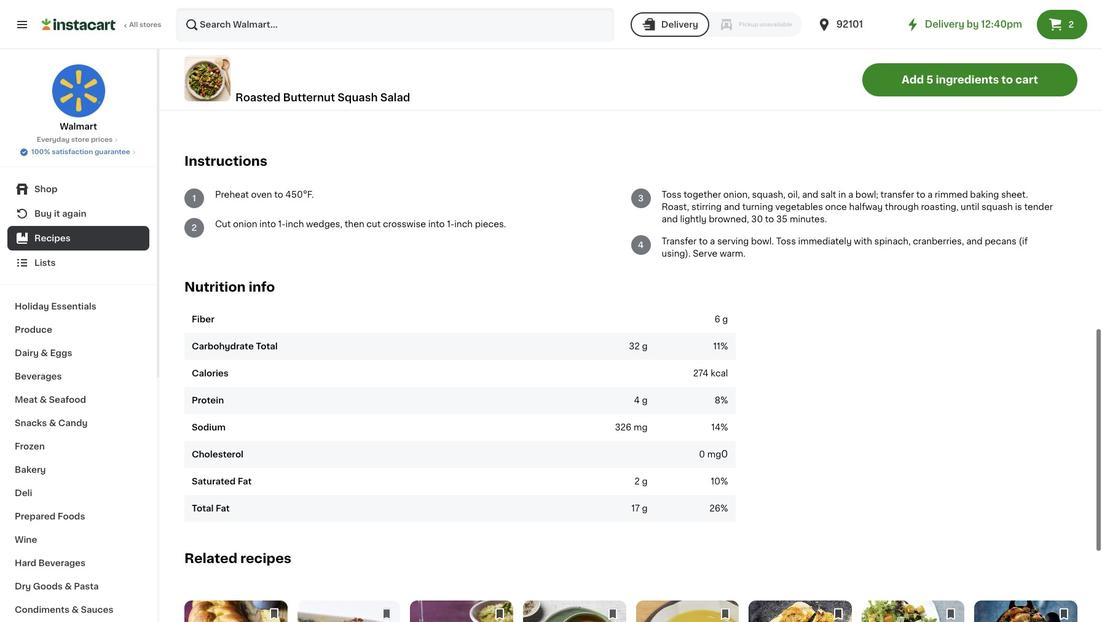 Task type: vqa. For each thing, say whether or not it's contained in the screenshot.
Goods
yes



Task type: describe. For each thing, give the bounding box(es) containing it.
5 recipe card group from the left
[[636, 601, 739, 623]]

1 recipe card group from the left
[[184, 601, 287, 623]]

recipes
[[34, 234, 71, 243]]

prepared foods
[[15, 513, 85, 521]]

1 cup from the top
[[218, 88, 235, 97]]

½
[[209, 64, 218, 72]]

coarsely
[[237, 101, 274, 109]]

hard beverages link
[[7, 552, 149, 575]]

2 cup from the top
[[218, 101, 235, 109]]

condiments & sauces link
[[7, 599, 149, 622]]

g for 6 g
[[722, 315, 728, 324]]

foods
[[58, 513, 85, 521]]

holiday essentials link
[[7, 295, 149, 318]]

cut inside 1 medium red onion 1 butternut squash, peeled, seeded, and cut into 1-inch cubes (about 4 cups) 2 tablespoons olive oil ½ salt 1 5-ounce package baby spinach (about 3 cups) ⅓ cup dried cranberries ⅓ cup coarsely chopped pecans (optional)
[[383, 39, 397, 48]]

once
[[825, 203, 847, 211]]

10 %
[[711, 477, 728, 486]]

squash, inside 1 medium red onion 1 butternut squash, peeled, seeded, and cut into 1-inch cubes (about 4 cups) 2 tablespoons olive oil ½ salt 1 5-ounce package baby spinach (about 3 cups) ⅓ cup dried cranberries ⅓ cup coarsely chopped pecans (optional)
[[258, 39, 291, 48]]

g for 4 g
[[642, 396, 648, 405]]

meat & seafood
[[15, 396, 86, 404]]

by
[[967, 20, 979, 29]]

7 recipe card group from the left
[[862, 601, 965, 623]]

% for 10
[[721, 477, 728, 486]]

1 left 'medium'
[[209, 27, 213, 36]]

browned,
[[709, 215, 749, 224]]

8 recipe card group from the left
[[975, 601, 1078, 623]]

0 horizontal spatial inch
[[286, 220, 304, 229]]

instructions
[[184, 155, 267, 168]]

snacks & candy link
[[7, 412, 149, 435]]

frozen link
[[7, 435, 149, 459]]

then
[[345, 220, 364, 229]]

preheat
[[215, 190, 249, 199]]

snacks & candy
[[15, 419, 88, 428]]

dairy & eggs link
[[7, 342, 149, 365]]

2 g
[[635, 477, 648, 486]]

ounce
[[224, 76, 251, 85]]

26 %
[[710, 504, 728, 513]]

snacks
[[15, 419, 47, 428]]

3 inside 1 medium red onion 1 butternut squash, peeled, seeded, and cut into 1-inch cubes (about 4 cups) 2 tablespoons olive oil ½ salt 1 5-ounce package baby spinach (about 3 cups) ⅓ cup dried cranberries ⅓ cup coarsely chopped pecans (optional)
[[384, 76, 389, 85]]

and up browned,
[[724, 203, 740, 211]]

condiments & sauces
[[15, 606, 113, 615]]

again
[[62, 210, 86, 218]]

cholesterol
[[192, 450, 243, 459]]

stores
[[139, 22, 161, 28]]

and down roast,
[[662, 215, 678, 224]]

to left 35
[[765, 215, 774, 224]]

nutrition
[[184, 281, 246, 294]]

% for 11
[[721, 342, 728, 351]]

frozen
[[15, 443, 45, 451]]

6 recipe card group from the left
[[749, 601, 852, 623]]

326
[[615, 423, 632, 432]]

100%
[[31, 149, 50, 156]]

and inside 1 medium red onion 1 butternut squash, peeled, seeded, and cut into 1-inch cubes (about 4 cups) 2 tablespoons olive oil ½ salt 1 5-ounce package baby spinach (about 3 cups) ⅓ cup dried cranberries ⅓ cup coarsely chopped pecans (optional)
[[365, 39, 381, 48]]

to right oven
[[274, 190, 283, 199]]

fiber
[[192, 315, 214, 324]]

stirring
[[692, 203, 722, 211]]

lightly
[[680, 215, 707, 224]]

to inside transfer to a serving bowl. toss immediately with spinach, cranberries, and pecans (if using). serve warm.
[[699, 237, 708, 246]]

0 inside 0 mg 0
[[699, 450, 705, 459]]

tablespoons
[[216, 52, 270, 60]]

seafood
[[49, 396, 86, 404]]

delivery by 12:40pm
[[925, 20, 1022, 29]]

30
[[751, 215, 763, 224]]

kcal
[[711, 369, 728, 378]]

0 mg 0
[[699, 449, 728, 459]]

toss together onion, squash, oil, and salt in a bowl; transfer to a rimmed baking sheet. roast, stirring and turning vegetables once halfway through roasting, until squash is tender and lightly browned, 30 to 35 minutes.
[[662, 190, 1053, 224]]

1 vertical spatial beverages
[[38, 559, 86, 568]]

pieces.
[[475, 220, 506, 229]]

through
[[885, 203, 919, 211]]

to up through
[[916, 190, 925, 199]]

store
[[71, 136, 89, 143]]

saturated fat
[[192, 477, 252, 486]]

and inside transfer to a serving bowl. toss immediately with spinach, cranberries, and pecans (if using). serve warm.
[[966, 237, 983, 246]]

add
[[902, 75, 924, 85]]

& for dairy
[[41, 349, 48, 358]]

package
[[254, 76, 291, 85]]

11 %
[[713, 342, 728, 351]]

holiday
[[15, 302, 49, 311]]

1 vertical spatial cups)
[[391, 76, 416, 85]]

meat
[[15, 396, 38, 404]]

ingredients
[[936, 75, 999, 85]]

(if
[[1019, 237, 1028, 246]]

wine
[[15, 536, 37, 545]]

0 horizontal spatial total
[[192, 504, 214, 513]]

0 vertical spatial cups)
[[514, 39, 538, 48]]

immediately
[[798, 237, 852, 246]]

cubes
[[446, 39, 473, 48]]

related recipes
[[184, 552, 291, 565]]

delivery for delivery by 12:40pm
[[925, 20, 965, 29]]

rimmed
[[935, 190, 968, 199]]

4 for 4 g
[[634, 396, 640, 405]]

carbohydrate total
[[192, 342, 278, 351]]

protein
[[192, 396, 224, 405]]

& left pasta
[[65, 583, 72, 591]]

everyday store prices
[[37, 136, 113, 143]]

cart
[[1015, 75, 1038, 85]]

2 button
[[1037, 10, 1087, 39]]

delivery by 12:40pm link
[[905, 17, 1022, 32]]

2 horizontal spatial 1-
[[447, 220, 454, 229]]

2 horizontal spatial inch
[[454, 220, 473, 229]]

1 left the butternut
[[209, 39, 213, 48]]

4 g
[[634, 396, 648, 405]]

lists link
[[7, 251, 149, 275]]

transfer
[[881, 190, 914, 199]]

wine link
[[7, 529, 149, 552]]

halfway
[[849, 203, 883, 211]]

4 inside 1 medium red onion 1 butternut squash, peeled, seeded, and cut into 1-inch cubes (about 4 cups) 2 tablespoons olive oil ½ salt 1 5-ounce package baby spinach (about 3 cups) ⅓ cup dried cranberries ⅓ cup coarsely chopped pecans (optional)
[[506, 39, 511, 48]]

1 horizontal spatial a
[[848, 190, 853, 199]]

it
[[54, 210, 60, 218]]

prices
[[91, 136, 113, 143]]

everyday store prices link
[[37, 135, 120, 145]]

(optional)
[[351, 101, 393, 109]]

olive
[[272, 52, 293, 60]]

deli
[[15, 489, 32, 498]]

0 horizontal spatial into
[[259, 220, 276, 229]]



Task type: locate. For each thing, give the bounding box(es) containing it.
toss inside toss together onion, squash, oil, and salt in a bowl; transfer to a rimmed baking sheet. roast, stirring and turning vegetables once halfway through roasting, until squash is tender and lightly browned, 30 to 35 minutes.
[[662, 190, 682, 199]]

1 horizontal spatial delivery
[[925, 20, 965, 29]]

toss inside transfer to a serving bowl. toss immediately with spinach, cranberries, and pecans (if using). serve warm.
[[776, 237, 796, 246]]

0 horizontal spatial fat
[[216, 504, 230, 513]]

1 horizontal spatial inch
[[426, 39, 444, 48]]

1 vertical spatial cup
[[218, 101, 235, 109]]

inch inside 1 medium red onion 1 butternut squash, peeled, seeded, and cut into 1-inch cubes (about 4 cups) 2 tablespoons olive oil ½ salt 1 5-ounce package baby spinach (about 3 cups) ⅓ cup dried cranberries ⅓ cup coarsely chopped pecans (optional)
[[426, 39, 444, 48]]

1 horizontal spatial salt
[[821, 190, 836, 199]]

g right 17
[[642, 504, 648, 513]]

onion inside 1 medium red onion 1 butternut squash, peeled, seeded, and cut into 1-inch cubes (about 4 cups) 2 tablespoons olive oil ½ salt 1 5-ounce package baby spinach (about 3 cups) ⅓ cup dried cranberries ⅓ cup coarsely chopped pecans (optional)
[[269, 27, 293, 36]]

1 vertical spatial mg
[[707, 450, 721, 459]]

to up serve
[[699, 237, 708, 246]]

inch
[[426, 39, 444, 48], [286, 220, 304, 229], [454, 220, 473, 229]]

0 vertical spatial total
[[256, 342, 278, 351]]

% down 8 % at bottom right
[[721, 423, 728, 432]]

1 horizontal spatial total
[[256, 342, 278, 351]]

1 horizontal spatial 0
[[721, 449, 728, 459]]

0 horizontal spatial pecans
[[317, 101, 349, 109]]

cranberries
[[262, 88, 311, 97]]

0 vertical spatial fat
[[238, 477, 252, 486]]

shop link
[[7, 177, 149, 202]]

0 vertical spatial squash,
[[258, 39, 291, 48]]

delivery inside delivery by 12:40pm link
[[925, 20, 965, 29]]

450°f.
[[285, 190, 314, 199]]

4 for 4
[[638, 241, 644, 249]]

mg for 0 mg 0
[[707, 450, 721, 459]]

to inside add 5 ingredients to cart button
[[1002, 75, 1013, 85]]

1 vertical spatial toss
[[776, 237, 796, 246]]

a up roasting, at right
[[928, 190, 933, 199]]

mg right 326
[[634, 423, 648, 432]]

⅓
[[209, 88, 216, 97], [209, 101, 216, 109]]

1 vertical spatial pecans
[[985, 237, 1017, 246]]

4 left using). in the right of the page
[[638, 241, 644, 249]]

squash
[[338, 93, 378, 102]]

1 vertical spatial ⅓
[[209, 101, 216, 109]]

0 vertical spatial beverages
[[15, 372, 62, 381]]

eggs
[[50, 349, 72, 358]]

cut onion into 1-inch wedges, then cut crosswise into 1-inch pieces.
[[215, 220, 506, 229]]

together
[[684, 190, 721, 199]]

total down saturated
[[192, 504, 214, 513]]

0 horizontal spatial cut
[[367, 220, 381, 229]]

spinach
[[317, 76, 351, 85]]

fat right saturated
[[238, 477, 252, 486]]

1-
[[418, 39, 426, 48], [278, 220, 286, 229], [447, 220, 454, 229]]

shop
[[34, 185, 57, 194]]

0 horizontal spatial a
[[710, 237, 715, 246]]

cut
[[215, 220, 231, 229]]

g up 326 mg
[[642, 396, 648, 405]]

and
[[365, 39, 381, 48], [802, 190, 818, 199], [724, 203, 740, 211], [662, 215, 678, 224], [966, 237, 983, 246]]

2 horizontal spatial into
[[428, 220, 445, 229]]

& left eggs
[[41, 349, 48, 358]]

0 horizontal spatial squash,
[[258, 39, 291, 48]]

1- down preheat oven to 450°f.
[[278, 220, 286, 229]]

& left sauces
[[72, 606, 79, 615]]

&
[[41, 349, 48, 358], [40, 396, 47, 404], [49, 419, 56, 428], [65, 583, 72, 591], [72, 606, 79, 615]]

everyday
[[37, 136, 70, 143]]

salt left in
[[821, 190, 836, 199]]

& for condiments
[[72, 606, 79, 615]]

3 recipe card group from the left
[[410, 601, 513, 623]]

0 vertical spatial pecans
[[317, 101, 349, 109]]

0 vertical spatial (about
[[475, 39, 503, 48]]

1 horizontal spatial onion
[[269, 27, 293, 36]]

& inside 'link'
[[40, 396, 47, 404]]

1 left preheat
[[192, 194, 196, 203]]

1 % from the top
[[721, 342, 728, 351]]

2 % from the top
[[721, 396, 728, 405]]

and right the seeded,
[[365, 39, 381, 48]]

g
[[722, 315, 728, 324], [642, 342, 648, 351], [642, 396, 648, 405], [642, 477, 648, 486], [642, 504, 648, 513]]

into
[[400, 39, 416, 48], [259, 220, 276, 229], [428, 220, 445, 229]]

5
[[926, 75, 933, 85]]

& for meat
[[40, 396, 47, 404]]

2 inside 1 medium red onion 1 butternut squash, peeled, seeded, and cut into 1-inch cubes (about 4 cups) 2 tablespoons olive oil ½ salt 1 5-ounce package baby spinach (about 3 cups) ⅓ cup dried cranberries ⅓ cup coarsely chopped pecans (optional)
[[209, 52, 214, 60]]

inch left cubes
[[426, 39, 444, 48]]

fat down saturated fat
[[216, 504, 230, 513]]

0 vertical spatial 3
[[384, 76, 389, 85]]

g up "17 g"
[[642, 477, 648, 486]]

recipe card group
[[184, 601, 287, 623], [297, 601, 400, 623], [410, 601, 513, 623], [523, 601, 626, 623], [636, 601, 739, 623], [749, 601, 852, 623], [862, 601, 965, 623], [975, 601, 1078, 623]]

saturated
[[192, 477, 236, 486]]

g for 2 g
[[642, 477, 648, 486]]

fat for saturated fat
[[238, 477, 252, 486]]

pecans inside transfer to a serving bowl. toss immediately with spinach, cranberries, and pecans (if using). serve warm.
[[985, 237, 1017, 246]]

5-
[[215, 76, 224, 85]]

4 recipe card group from the left
[[523, 601, 626, 623]]

toss down 35
[[776, 237, 796, 246]]

sodium
[[192, 423, 226, 432]]

3 up salad
[[384, 76, 389, 85]]

walmart
[[60, 122, 97, 131]]

35
[[776, 215, 788, 224]]

0 horizontal spatial toss
[[662, 190, 682, 199]]

roasting,
[[921, 203, 959, 211]]

sheet.
[[1001, 190, 1028, 199]]

oil,
[[788, 190, 800, 199]]

%
[[721, 342, 728, 351], [721, 396, 728, 405], [721, 423, 728, 432], [721, 477, 728, 486], [721, 504, 728, 513]]

squash, inside toss together onion, squash, oil, and salt in a bowl; transfer to a rimmed baking sheet. roast, stirring and turning vegetables once halfway through roasting, until squash is tender and lightly browned, 30 to 35 minutes.
[[752, 190, 786, 199]]

1 vertical spatial fat
[[216, 504, 230, 513]]

salt inside 1 medium red onion 1 butternut squash, peeled, seeded, and cut into 1-inch cubes (about 4 cups) 2 tablespoons olive oil ½ salt 1 5-ounce package baby spinach (about 3 cups) ⅓ cup dried cranberries ⅓ cup coarsely chopped pecans (optional)
[[220, 64, 236, 72]]

buy it again link
[[7, 202, 149, 226]]

nutrition info
[[184, 281, 275, 294]]

1 vertical spatial total
[[192, 504, 214, 513]]

1 horizontal spatial squash,
[[752, 190, 786, 199]]

using).
[[662, 249, 691, 258]]

32
[[629, 342, 640, 351]]

0 vertical spatial onion
[[269, 27, 293, 36]]

squash
[[982, 203, 1013, 211]]

walmart logo image
[[51, 64, 105, 118]]

delivery inside 'delivery' button
[[661, 20, 698, 29]]

satisfaction
[[52, 149, 93, 156]]

preheat oven to 450°f.
[[215, 190, 314, 199]]

(about up squash at the left of page
[[353, 76, 381, 85]]

delivery button
[[631, 12, 709, 37]]

1 ⅓ from the top
[[209, 88, 216, 97]]

dried
[[237, 88, 259, 97]]

total
[[256, 342, 278, 351], [192, 504, 214, 513]]

2 horizontal spatial a
[[928, 190, 933, 199]]

3 left roast,
[[638, 194, 644, 203]]

1 left 5-
[[209, 76, 213, 85]]

1 horizontal spatial (about
[[475, 39, 503, 48]]

1 vertical spatial 4
[[638, 241, 644, 249]]

& left candy
[[49, 419, 56, 428]]

mg inside 0 mg 0
[[707, 450, 721, 459]]

seeded,
[[328, 39, 363, 48]]

into right crosswise at the top left of the page
[[428, 220, 445, 229]]

hard beverages
[[15, 559, 86, 568]]

& right "meat" at the left bottom
[[40, 396, 47, 404]]

0 vertical spatial salt
[[220, 64, 236, 72]]

recipes link
[[7, 226, 149, 251]]

chopped
[[276, 101, 315, 109]]

1 horizontal spatial 3
[[638, 194, 644, 203]]

crosswise
[[383, 220, 426, 229]]

pecans down spinach
[[317, 101, 349, 109]]

5 % from the top
[[721, 504, 728, 513]]

squash, up turning
[[752, 190, 786, 199]]

8 %
[[715, 396, 728, 405]]

a right in
[[848, 190, 853, 199]]

17 g
[[631, 504, 648, 513]]

4 % from the top
[[721, 477, 728, 486]]

4 right cubes
[[506, 39, 511, 48]]

92101 button
[[817, 7, 890, 42]]

0 horizontal spatial 0
[[699, 450, 705, 459]]

salt right the ½
[[220, 64, 236, 72]]

1 horizontal spatial pecans
[[985, 237, 1017, 246]]

0 horizontal spatial 3
[[384, 76, 389, 85]]

turning
[[742, 203, 773, 211]]

toss up roast,
[[662, 190, 682, 199]]

bowl.
[[751, 237, 774, 246]]

service type group
[[631, 12, 802, 37]]

% for 14
[[721, 423, 728, 432]]

& for snacks
[[49, 419, 56, 428]]

0 horizontal spatial onion
[[233, 220, 257, 229]]

1 vertical spatial onion
[[233, 220, 257, 229]]

1- left pieces.
[[447, 220, 454, 229]]

0 horizontal spatial salt
[[220, 64, 236, 72]]

% for 8
[[721, 396, 728, 405]]

red
[[252, 27, 266, 36]]

32 g
[[629, 342, 648, 351]]

salad
[[380, 93, 410, 102]]

14
[[711, 423, 721, 432]]

into down preheat oven to 450°f.
[[259, 220, 276, 229]]

sauces
[[81, 606, 113, 615]]

meat & seafood link
[[7, 388, 149, 412]]

inch left pieces.
[[454, 220, 473, 229]]

fat for total fat
[[216, 504, 230, 513]]

None search field
[[176, 7, 615, 42]]

0 vertical spatial mg
[[634, 423, 648, 432]]

pecans left (if
[[985, 237, 1017, 246]]

1 vertical spatial cut
[[367, 220, 381, 229]]

g for 17 g
[[642, 504, 648, 513]]

vegetables
[[775, 203, 823, 211]]

92101
[[836, 20, 863, 29]]

mg for 326 mg
[[634, 423, 648, 432]]

mg up '10' on the right of the page
[[707, 450, 721, 459]]

1 vertical spatial 3
[[638, 194, 644, 203]]

0 horizontal spatial cups)
[[391, 76, 416, 85]]

inch left "wedges,"
[[286, 220, 304, 229]]

0 vertical spatial toss
[[662, 190, 682, 199]]

1 horizontal spatial mg
[[707, 450, 721, 459]]

salt inside toss together onion, squash, oil, and salt in a bowl; transfer to a rimmed baking sheet. roast, stirring and turning vegetables once halfway through roasting, until squash is tender and lightly browned, 30 to 35 minutes.
[[821, 190, 836, 199]]

6
[[715, 315, 720, 324]]

onion right the cut
[[233, 220, 257, 229]]

0 horizontal spatial (about
[[353, 76, 381, 85]]

2 recipe card group from the left
[[297, 601, 400, 623]]

% for 26
[[721, 504, 728, 513]]

1 horizontal spatial 1-
[[418, 39, 426, 48]]

0 horizontal spatial delivery
[[661, 20, 698, 29]]

transfer to a serving bowl. toss immediately with spinach, cranberries, and pecans (if using). serve warm.
[[662, 237, 1028, 258]]

2 inside button
[[1069, 20, 1074, 29]]

cut right the then
[[367, 220, 381, 229]]

274 kcal
[[693, 369, 728, 378]]

roast,
[[662, 203, 689, 211]]

% up the 14 %
[[721, 396, 728, 405]]

a up serve
[[710, 237, 715, 246]]

0 vertical spatial 4
[[506, 39, 511, 48]]

delivery for delivery
[[661, 20, 698, 29]]

1- inside 1 medium red onion 1 butternut squash, peeled, seeded, and cut into 1-inch cubes (about 4 cups) 2 tablespoons olive oil ½ salt 1 5-ounce package baby spinach (about 3 cups) ⅓ cup dried cranberries ⅓ cup coarsely chopped pecans (optional)
[[418, 39, 426, 48]]

1 horizontal spatial fat
[[238, 477, 252, 486]]

a
[[848, 190, 853, 199], [928, 190, 933, 199], [710, 237, 715, 246]]

instacart logo image
[[42, 17, 116, 32]]

all stores link
[[42, 7, 162, 42]]

a inside transfer to a serving bowl. toss immediately with spinach, cranberries, and pecans (if using). serve warm.
[[710, 237, 715, 246]]

(about right cubes
[[475, 39, 503, 48]]

into left cubes
[[400, 39, 416, 48]]

4 up 326 mg
[[634, 396, 640, 405]]

baking
[[970, 190, 999, 199]]

calories
[[192, 369, 229, 378]]

pecans inside 1 medium red onion 1 butternut squash, peeled, seeded, and cut into 1-inch cubes (about 4 cups) 2 tablespoons olive oil ½ salt 1 5-ounce package baby spinach (about 3 cups) ⅓ cup dried cranberries ⅓ cup coarsely chopped pecans (optional)
[[317, 101, 349, 109]]

1 vertical spatial squash,
[[752, 190, 786, 199]]

essentials
[[51, 302, 96, 311]]

0 vertical spatial ⅓
[[209, 88, 216, 97]]

medium
[[215, 27, 250, 36]]

cut right the seeded,
[[383, 39, 397, 48]]

in
[[838, 190, 846, 199]]

roasted
[[235, 93, 281, 102]]

1 vertical spatial (about
[[353, 76, 381, 85]]

squash, up the olive
[[258, 39, 291, 48]]

cup
[[218, 88, 235, 97], [218, 101, 235, 109]]

% down 10 %
[[721, 504, 728, 513]]

deli link
[[7, 482, 149, 505]]

0 vertical spatial cup
[[218, 88, 235, 97]]

g right 32
[[642, 342, 648, 351]]

2 ⅓ from the top
[[209, 101, 216, 109]]

0 horizontal spatial 1-
[[278, 220, 286, 229]]

1 vertical spatial salt
[[821, 190, 836, 199]]

0 horizontal spatial mg
[[634, 423, 648, 432]]

onion right red
[[269, 27, 293, 36]]

% down 6 g
[[721, 342, 728, 351]]

1 horizontal spatial cups)
[[514, 39, 538, 48]]

1 horizontal spatial into
[[400, 39, 416, 48]]

into inside 1 medium red onion 1 butternut squash, peeled, seeded, and cut into 1-inch cubes (about 4 cups) 2 tablespoons olive oil ½ salt 1 5-ounce package baby spinach (about 3 cups) ⅓ cup dried cranberries ⅓ cup coarsely chopped pecans (optional)
[[400, 39, 416, 48]]

1 horizontal spatial cut
[[383, 39, 397, 48]]

and down until
[[966, 237, 983, 246]]

3 % from the top
[[721, 423, 728, 432]]

beverages down dairy & eggs
[[15, 372, 62, 381]]

with
[[854, 237, 872, 246]]

and right oil,
[[802, 190, 818, 199]]

roasted butternut squash salad
[[235, 93, 410, 102]]

0 vertical spatial cut
[[383, 39, 397, 48]]

oil
[[295, 52, 305, 60]]

Search field
[[177, 9, 613, 41]]

until
[[961, 203, 979, 211]]

dairy
[[15, 349, 39, 358]]

beverages up dry goods & pasta
[[38, 559, 86, 568]]

recipes
[[240, 552, 291, 565]]

1- left cubes
[[418, 39, 426, 48]]

to left cart
[[1002, 75, 1013, 85]]

1 horizontal spatial toss
[[776, 237, 796, 246]]

2 vertical spatial 4
[[634, 396, 640, 405]]

produce
[[15, 326, 52, 334]]

g for 32 g
[[642, 342, 648, 351]]

total right carbohydrate
[[256, 342, 278, 351]]

% up 26 %
[[721, 477, 728, 486]]

cranberries,
[[913, 237, 964, 246]]

g right 6
[[722, 315, 728, 324]]



